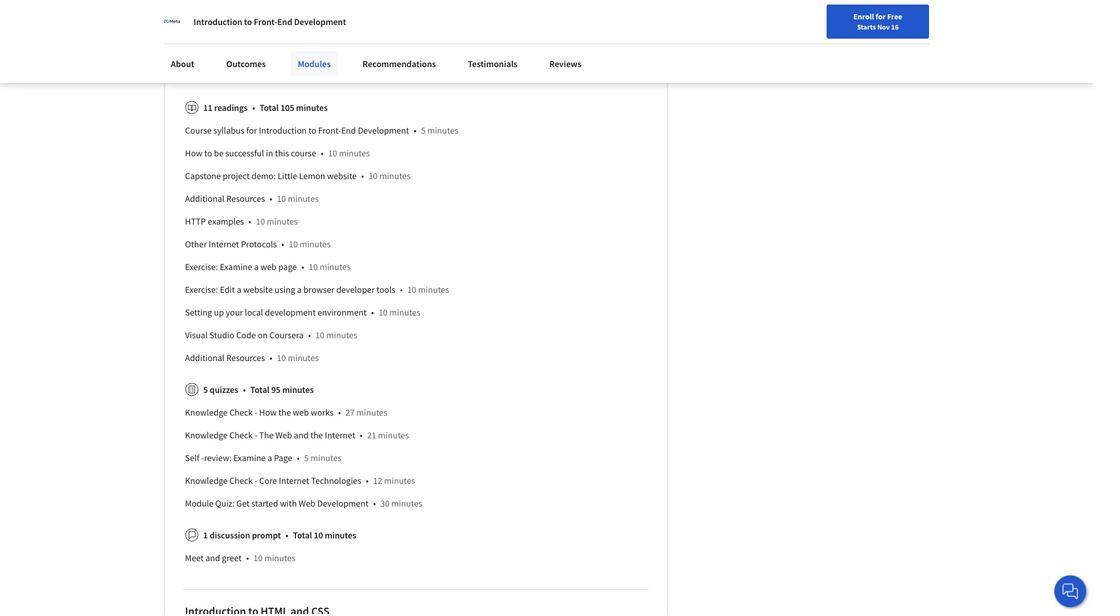 Task type: describe. For each thing, give the bounding box(es) containing it.
2 horizontal spatial internet
[[325, 430, 355, 441]]

new
[[810, 13, 825, 23]]

to for end
[[244, 16, 252, 27]]

greet
[[222, 553, 242, 564]]

quiz:
[[215, 498, 235, 510]]

hide info about module content region
[[185, 0, 647, 575]]

a down other internet protocols • 10 minutes
[[254, 261, 259, 273]]

reviews
[[549, 58, 582, 69]]

enroll
[[854, 11, 874, 22]]

exercise: edit a website using a browser developer tools • 10 minutes
[[185, 284, 449, 296]]

1 vertical spatial started
[[251, 498, 278, 510]]

2 resources from the top
[[226, 353, 265, 364]]

quizzes
[[210, 384, 238, 396]]

0 horizontal spatial web
[[275, 430, 292, 441]]

career
[[827, 13, 849, 23]]

exercise: examine a web page • 10 minutes
[[185, 261, 351, 273]]

knowledge for knowledge check - the web and the internet
[[185, 430, 228, 441]]

- right self
[[201, 453, 204, 464]]

exercise: for exercise: examine a web page
[[185, 261, 218, 273]]

http
[[185, 216, 206, 227]]

11
[[203, 102, 213, 113]]

meet
[[185, 553, 204, 564]]

about
[[171, 58, 194, 69]]

exercise: for exercise: edit a website using a browser developer tools
[[185, 284, 218, 296]]

0 vertical spatial end
[[277, 16, 292, 27]]

project
[[223, 170, 250, 182]]

meet and greet • 10 minutes
[[185, 553, 295, 564]]

apis
[[185, 25, 201, 36]]

0 vertical spatial examine
[[220, 261, 252, 273]]

be
[[214, 148, 224, 159]]

1 vertical spatial website
[[243, 284, 273, 296]]

self
[[185, 453, 199, 464]]

• left 21
[[360, 430, 363, 441]]

0 vertical spatial web
[[321, 70, 338, 82]]

coursera
[[270, 330, 304, 341]]

show notifications image
[[940, 14, 953, 28]]

- for core
[[255, 476, 257, 487]]

about link
[[164, 51, 201, 76]]

environment
[[318, 307, 367, 318]]

to for successful
[[204, 148, 212, 159]]

apis and services • 4 minutes
[[185, 25, 299, 36]]

visual
[[185, 330, 208, 341]]

lemon
[[299, 170, 325, 182]]

3 minutes
[[261, 47, 298, 59]]

check for core
[[229, 476, 253, 487]]

capstone
[[185, 170, 221, 182]]

code
[[236, 330, 256, 341]]

- for how
[[255, 407, 257, 419]]

your inside the hide info about module content region
[[226, 307, 243, 318]]

a right using
[[297, 284, 302, 296]]

tools
[[377, 284, 395, 296]]

1 vertical spatial get
[[237, 498, 250, 510]]

your inside find your new career link
[[793, 13, 809, 23]]

- for the
[[255, 430, 257, 441]]

introduction to front-end development
[[194, 16, 346, 27]]

developer
[[336, 284, 375, 296]]

1 horizontal spatial internet
[[279, 476, 309, 487]]

0 vertical spatial 5
[[421, 125, 426, 136]]

outcomes
[[226, 58, 266, 69]]

demo:
[[252, 170, 276, 182]]

browser
[[303, 284, 335, 296]]

• right quizzes
[[243, 384, 246, 396]]

check for how
[[229, 407, 253, 419]]

examples
[[208, 216, 244, 227]]

course
[[185, 125, 212, 136]]

1
[[203, 530, 208, 542]]

technologies
[[311, 476, 361, 487]]

2 additional resources • 10 minutes from the top
[[185, 353, 319, 364]]

starts
[[857, 22, 876, 31]]

capstone project demo: little lemon website • 10 minutes
[[185, 170, 411, 182]]

module summary - get started with web development
[[185, 70, 391, 82]]

for inside the hide info about module content region
[[246, 125, 257, 136]]

95
[[271, 384, 281, 396]]

• left the 30
[[373, 498, 376, 510]]

total for total 105 minutes
[[260, 102, 279, 113]]

knowledge check - the web and the internet • 21 minutes
[[185, 430, 409, 441]]

2 minutes
[[403, 70, 440, 82]]

0 vertical spatial web
[[261, 261, 277, 273]]

• right readings
[[252, 102, 255, 113]]

english
[[875, 13, 903, 24]]

• right examples
[[249, 216, 251, 227]]

find your new career link
[[772, 11, 854, 26]]

total for total 10 minutes
[[293, 530, 312, 542]]

nov
[[877, 22, 890, 31]]

for inside "enroll for free starts nov 16"
[[876, 11, 886, 22]]

syllabus
[[213, 125, 245, 136]]

0 vertical spatial the
[[278, 407, 291, 419]]

setting up your local development environment • 10 minutes
[[185, 307, 420, 318]]

• total 10 minutes
[[285, 530, 356, 542]]

knowledge check - how the web works • 27 minutes
[[185, 407, 387, 419]]

1 vertical spatial and
[[294, 430, 309, 441]]

front- inside the hide info about module content region
[[318, 125, 341, 136]]

• total 95 minutes
[[243, 384, 314, 396]]

• down developer
[[371, 307, 374, 318]]

protocols
[[241, 239, 277, 250]]

this
[[275, 148, 289, 159]]

• left 4
[[255, 25, 258, 36]]

find your new career
[[777, 13, 849, 23]]

1 additional from the top
[[185, 193, 225, 205]]

reviews link
[[543, 51, 588, 76]]

recommendations link
[[356, 51, 443, 76]]

5 quizzes
[[203, 384, 238, 396]]

studio
[[209, 330, 234, 341]]

discussion
[[210, 530, 250, 542]]

enroll for free starts nov 16
[[854, 11, 902, 31]]

chat with us image
[[1061, 583, 1080, 601]]

• left "12"
[[366, 476, 369, 487]]

knowledge for knowledge check - core internet technologies
[[185, 476, 228, 487]]

testimonials link
[[461, 51, 524, 76]]

find
[[777, 13, 792, 23]]

edit
[[220, 284, 235, 296]]

how to be successful in this course • 10 minutes
[[185, 148, 370, 159]]

• right page
[[301, 261, 304, 273]]

21
[[367, 430, 376, 441]]

• down demo:
[[270, 193, 272, 205]]

meta image
[[164, 14, 180, 30]]

in
[[266, 148, 273, 159]]

check for the
[[229, 430, 253, 441]]

http examples • 10 minutes
[[185, 216, 298, 227]]

1 vertical spatial the
[[310, 430, 323, 441]]

• right tools
[[400, 284, 403, 296]]



Task type: locate. For each thing, give the bounding box(es) containing it.
1 vertical spatial web
[[275, 430, 292, 441]]

0 horizontal spatial to
[[204, 148, 212, 159]]

setting
[[185, 307, 212, 318]]

0 vertical spatial how
[[185, 148, 202, 159]]

0 vertical spatial for
[[876, 11, 886, 22]]

1 vertical spatial end
[[341, 125, 356, 136]]

1 vertical spatial to
[[308, 125, 316, 136]]

the down works
[[310, 430, 323, 441]]

introduction inside the hide info about module content region
[[259, 125, 307, 136]]

exercise:
[[185, 261, 218, 273], [185, 284, 218, 296]]

module for module quiz: get started with web development • 30 minutes
[[185, 498, 213, 510]]

the
[[278, 407, 291, 419], [310, 430, 323, 441]]

105
[[281, 102, 294, 113]]

1 vertical spatial additional
[[185, 353, 225, 364]]

your right find
[[793, 13, 809, 23]]

examine
[[220, 261, 252, 273], [233, 453, 266, 464]]

1 horizontal spatial web
[[293, 407, 309, 419]]

2 vertical spatial and
[[206, 553, 220, 564]]

2 vertical spatial 5
[[304, 453, 309, 464]]

started
[[274, 70, 301, 82], [251, 498, 278, 510]]

0 horizontal spatial 5
[[203, 384, 208, 396]]

3
[[261, 47, 265, 59]]

0 horizontal spatial web
[[261, 261, 277, 273]]

total left '95'
[[250, 384, 270, 396]]

your
[[793, 13, 809, 23], [226, 307, 243, 318]]

None search field
[[162, 7, 436, 30]]

page
[[274, 453, 292, 464]]

how
[[185, 148, 202, 159], [259, 407, 277, 419]]

and for meet and greet • 10 minutes
[[206, 553, 220, 564]]

11 readings
[[203, 102, 248, 113]]

page
[[278, 261, 297, 273]]

module down about
[[185, 70, 213, 82]]

your right 'up'
[[226, 307, 243, 318]]

started down the 3 minutes
[[274, 70, 301, 82]]

web down modules
[[321, 70, 338, 82]]

0 horizontal spatial website
[[243, 284, 273, 296]]

0 vertical spatial knowledge
[[185, 407, 228, 419]]

5 down 2 minutes
[[421, 125, 426, 136]]

0 horizontal spatial get
[[237, 498, 250, 510]]

2 horizontal spatial to
[[308, 125, 316, 136]]

additional down capstone
[[185, 193, 225, 205]]

- left the core
[[255, 476, 257, 487]]

internet
[[209, 239, 239, 250], [325, 430, 355, 441], [279, 476, 309, 487]]

0 vertical spatial website
[[327, 170, 357, 182]]

knowledge down review:
[[185, 476, 228, 487]]

modules
[[298, 58, 331, 69]]

0 vertical spatial and
[[203, 25, 218, 36]]

2 check from the top
[[229, 430, 253, 441]]

- for get
[[254, 70, 257, 82]]

module
[[185, 70, 213, 82], [185, 498, 213, 510]]

other
[[185, 239, 207, 250]]

2 vertical spatial check
[[229, 476, 253, 487]]

0 horizontal spatial internet
[[209, 239, 239, 250]]

0 vertical spatial resources
[[226, 193, 265, 205]]

web left works
[[293, 407, 309, 419]]

5 left quizzes
[[203, 384, 208, 396]]

1 vertical spatial how
[[259, 407, 277, 419]]

course
[[291, 148, 316, 159]]

summary
[[215, 70, 252, 82]]

1 horizontal spatial with
[[303, 70, 319, 82]]

3 knowledge from the top
[[185, 476, 228, 487]]

get down outcomes
[[259, 70, 272, 82]]

front-
[[254, 16, 277, 27], [318, 125, 341, 136]]

1 horizontal spatial for
[[876, 11, 886, 22]]

how down course
[[185, 148, 202, 159]]

successful
[[225, 148, 264, 159]]

exercise: up the setting
[[185, 284, 218, 296]]

front- up 3
[[254, 16, 277, 27]]

0 vertical spatial with
[[303, 70, 319, 82]]

and for apis and services • 4 minutes
[[203, 25, 218, 36]]

1 horizontal spatial get
[[259, 70, 272, 82]]

1 vertical spatial additional resources • 10 minutes
[[185, 353, 319, 364]]

internet down examples
[[209, 239, 239, 250]]

• right page at bottom left
[[297, 453, 300, 464]]

16
[[891, 22, 899, 31]]

0 horizontal spatial introduction
[[194, 16, 242, 27]]

0 vertical spatial module
[[185, 70, 213, 82]]

introduction up the this
[[259, 125, 307, 136]]

up
[[214, 307, 224, 318]]

little
[[278, 170, 297, 182]]

outcomes link
[[219, 51, 273, 76]]

knowledge
[[185, 407, 228, 419], [185, 430, 228, 441], [185, 476, 228, 487]]

1 vertical spatial total
[[250, 384, 270, 396]]

with down modules
[[303, 70, 319, 82]]

1 vertical spatial knowledge
[[185, 430, 228, 441]]

development
[[265, 307, 316, 318]]

1 horizontal spatial the
[[310, 430, 323, 441]]

2 module from the top
[[185, 498, 213, 510]]

examine up edit
[[220, 261, 252, 273]]

0 horizontal spatial the
[[278, 407, 291, 419]]

2 knowledge from the top
[[185, 430, 228, 441]]

2 vertical spatial total
[[293, 530, 312, 542]]

• down 2 minutes
[[414, 125, 417, 136]]

web left page
[[261, 261, 277, 273]]

0 horizontal spatial front-
[[254, 16, 277, 27]]

with down knowledge check - core internet technologies • 12 minutes
[[280, 498, 297, 510]]

0 vertical spatial to
[[244, 16, 252, 27]]

2 vertical spatial internet
[[279, 476, 309, 487]]

0 vertical spatial your
[[793, 13, 809, 23]]

internet up module quiz: get started with web development • 30 minutes in the left of the page
[[279, 476, 309, 487]]

introduction
[[194, 16, 242, 27], [259, 125, 307, 136]]

1 vertical spatial your
[[226, 307, 243, 318]]

testimonials
[[468, 58, 518, 69]]

1 exercise: from the top
[[185, 261, 218, 273]]

• total 105 minutes
[[252, 102, 328, 113]]

started down the core
[[251, 498, 278, 510]]

a
[[254, 261, 259, 273], [237, 284, 241, 296], [297, 284, 302, 296], [268, 453, 272, 464]]

1 horizontal spatial your
[[793, 13, 809, 23]]

works
[[311, 407, 334, 419]]

1 vertical spatial check
[[229, 430, 253, 441]]

• right prompt
[[285, 530, 288, 542]]

2 vertical spatial knowledge
[[185, 476, 228, 487]]

and right 'apis'
[[203, 25, 218, 36]]

module left quiz: at the bottom left of the page
[[185, 498, 213, 510]]

0 vertical spatial get
[[259, 70, 272, 82]]

12
[[373, 476, 382, 487]]

1 check from the top
[[229, 407, 253, 419]]

how up the
[[259, 407, 277, 419]]

1 horizontal spatial front-
[[318, 125, 341, 136]]

modules link
[[291, 51, 338, 76]]

internet down "27"
[[325, 430, 355, 441]]

- down • total 95 minutes
[[255, 407, 257, 419]]

with
[[303, 70, 319, 82], [280, 498, 297, 510]]

website right lemon
[[327, 170, 357, 182]]

1 vertical spatial 5
[[203, 384, 208, 396]]

web right the
[[275, 430, 292, 441]]

to left be at top
[[204, 148, 212, 159]]

additional resources • 10 minutes
[[185, 193, 319, 205], [185, 353, 319, 364]]

check left the
[[229, 430, 253, 441]]

for right syllabus
[[246, 125, 257, 136]]

• down visual studio code on coursera • 10 minutes on the bottom of the page
[[270, 353, 272, 364]]

2
[[403, 70, 407, 82]]

2 additional from the top
[[185, 353, 225, 364]]

1 horizontal spatial end
[[341, 125, 356, 136]]

-
[[254, 70, 257, 82], [255, 407, 257, 419], [255, 430, 257, 441], [201, 453, 204, 464], [255, 476, 257, 487]]

for
[[876, 11, 886, 22], [246, 125, 257, 136]]

2 horizontal spatial web
[[321, 70, 338, 82]]

- down outcomes
[[254, 70, 257, 82]]

1 horizontal spatial web
[[299, 498, 315, 510]]

0 vertical spatial introduction
[[194, 16, 242, 27]]

1 vertical spatial examine
[[233, 453, 266, 464]]

1 horizontal spatial how
[[259, 407, 277, 419]]

visual studio code on coursera • 10 minutes
[[185, 330, 357, 341]]

1 knowledge from the top
[[185, 407, 228, 419]]

4
[[262, 25, 267, 36]]

1 module from the top
[[185, 70, 213, 82]]

0 vertical spatial internet
[[209, 239, 239, 250]]

for up "nov"
[[876, 11, 886, 22]]

1 vertical spatial resources
[[226, 353, 265, 364]]

total down module quiz: get started with web development • 30 minutes in the left of the page
[[293, 530, 312, 542]]

check down quizzes
[[229, 407, 253, 419]]

2 vertical spatial web
[[299, 498, 315, 510]]

1 horizontal spatial introduction
[[259, 125, 307, 136]]

review:
[[204, 453, 232, 464]]

recommendations
[[363, 58, 436, 69]]

1 vertical spatial for
[[246, 125, 257, 136]]

front- down • total 105 minutes
[[318, 125, 341, 136]]

minutes
[[268, 25, 299, 36], [267, 47, 298, 59], [409, 70, 440, 82], [296, 102, 328, 113], [427, 125, 458, 136], [339, 148, 370, 159], [380, 170, 411, 182], [288, 193, 319, 205], [267, 216, 298, 227], [300, 239, 331, 250], [320, 261, 351, 273], [418, 284, 449, 296], [389, 307, 420, 318], [326, 330, 357, 341], [288, 353, 319, 364], [282, 384, 314, 396], [356, 407, 387, 419], [378, 430, 409, 441], [311, 453, 342, 464], [384, 476, 415, 487], [391, 498, 422, 510], [325, 530, 356, 542], [264, 553, 295, 564]]

• right course
[[321, 148, 324, 159]]

web down knowledge check - core internet technologies • 12 minutes
[[299, 498, 315, 510]]

course syllabus for introduction to front-end development • 5 minutes
[[185, 125, 458, 136]]

knowledge down 5 quizzes
[[185, 407, 228, 419]]

• right lemon
[[361, 170, 364, 182]]

additional down visual
[[185, 353, 225, 364]]

additional
[[185, 193, 225, 205], [185, 353, 225, 364]]

• left "27"
[[338, 407, 341, 419]]

0 vertical spatial total
[[260, 102, 279, 113]]

• right "greet"
[[246, 553, 249, 564]]

examine down the
[[233, 453, 266, 464]]

website up local in the left of the page
[[243, 284, 273, 296]]

1 horizontal spatial website
[[327, 170, 357, 182]]

0 horizontal spatial with
[[280, 498, 297, 510]]

•
[[255, 25, 258, 36], [252, 102, 255, 113], [414, 125, 417, 136], [321, 148, 324, 159], [361, 170, 364, 182], [270, 193, 272, 205], [249, 216, 251, 227], [281, 239, 284, 250], [301, 261, 304, 273], [400, 284, 403, 296], [371, 307, 374, 318], [308, 330, 311, 341], [270, 353, 272, 364], [243, 384, 246, 396], [338, 407, 341, 419], [360, 430, 363, 441], [297, 453, 300, 464], [366, 476, 369, 487], [373, 498, 376, 510], [285, 530, 288, 542], [246, 553, 249, 564]]

knowledge check - core internet technologies • 12 minutes
[[185, 476, 415, 487]]

1 vertical spatial internet
[[325, 430, 355, 441]]

the down • total 95 minutes
[[278, 407, 291, 419]]

10
[[328, 148, 337, 159], [369, 170, 378, 182], [277, 193, 286, 205], [256, 216, 265, 227], [289, 239, 298, 250], [309, 261, 318, 273], [407, 284, 416, 296], [379, 307, 388, 318], [315, 330, 325, 341], [277, 353, 286, 364], [314, 530, 323, 542], [254, 553, 263, 564]]

1 resources from the top
[[226, 193, 265, 205]]

a left page at bottom left
[[268, 453, 272, 464]]

- left the
[[255, 430, 257, 441]]

5
[[421, 125, 426, 136], [203, 384, 208, 396], [304, 453, 309, 464]]

end
[[277, 16, 292, 27], [341, 125, 356, 136]]

knowledge up review:
[[185, 430, 228, 441]]

additional resources • 10 minutes up http examples • 10 minutes
[[185, 193, 319, 205]]

total
[[260, 102, 279, 113], [250, 384, 270, 396], [293, 530, 312, 542]]

1 vertical spatial module
[[185, 498, 213, 510]]

27
[[346, 407, 355, 419]]

exercise: down other
[[185, 261, 218, 273]]

0 vertical spatial additional resources • 10 minutes
[[185, 193, 319, 205]]

free
[[887, 11, 902, 22]]

resources down code
[[226, 353, 265, 364]]

total for total 95 minutes
[[250, 384, 270, 396]]

introduction right meta 'image'
[[194, 16, 242, 27]]

0 horizontal spatial end
[[277, 16, 292, 27]]

2 exercise: from the top
[[185, 284, 218, 296]]

module quiz: get started with web development • 30 minutes
[[185, 498, 422, 510]]

1 vertical spatial with
[[280, 498, 297, 510]]

1 vertical spatial exercise:
[[185, 284, 218, 296]]

to up course
[[308, 125, 316, 136]]

a right edit
[[237, 284, 241, 296]]

development
[[294, 16, 346, 27], [340, 70, 391, 82], [358, 125, 409, 136], [317, 498, 369, 510]]

2 horizontal spatial 5
[[421, 125, 426, 136]]

3 check from the top
[[229, 476, 253, 487]]

1 vertical spatial introduction
[[259, 125, 307, 136]]

the
[[259, 430, 274, 441]]

using
[[275, 284, 295, 296]]

knowledge for knowledge check - how the web works
[[185, 407, 228, 419]]

and right the meet
[[206, 553, 220, 564]]

self -review: examine a page • 5 minutes
[[185, 453, 342, 464]]

0 horizontal spatial how
[[185, 148, 202, 159]]

core
[[259, 476, 277, 487]]

to left 4
[[244, 16, 252, 27]]

1 horizontal spatial 5
[[304, 453, 309, 464]]

0 vertical spatial exercise:
[[185, 261, 218, 273]]

local
[[245, 307, 263, 318]]

end inside the hide info about module content region
[[341, 125, 356, 136]]

0 horizontal spatial for
[[246, 125, 257, 136]]

other internet protocols • 10 minutes
[[185, 239, 331, 250]]

1 vertical spatial front-
[[318, 125, 341, 136]]

1 vertical spatial web
[[293, 407, 309, 419]]

total left 105
[[260, 102, 279, 113]]

30
[[381, 498, 390, 510]]

readings
[[214, 102, 248, 113]]

0 horizontal spatial your
[[226, 307, 243, 318]]

module for module summary - get started with web development
[[185, 70, 213, 82]]

• up page
[[281, 239, 284, 250]]

1 discussion prompt
[[203, 530, 281, 542]]

0 vertical spatial additional
[[185, 193, 225, 205]]

and down knowledge check - how the web works • 27 minutes
[[294, 430, 309, 441]]

1 horizontal spatial to
[[244, 16, 252, 27]]

get right quiz: at the bottom left of the page
[[237, 498, 250, 510]]

1 additional resources • 10 minutes from the top
[[185, 193, 319, 205]]

additional resources • 10 minutes down code
[[185, 353, 319, 364]]

0 vertical spatial check
[[229, 407, 253, 419]]

5 right page at bottom left
[[304, 453, 309, 464]]

check left the core
[[229, 476, 253, 487]]

2 vertical spatial to
[[204, 148, 212, 159]]

0 vertical spatial front-
[[254, 16, 277, 27]]

0 vertical spatial started
[[274, 70, 301, 82]]

website
[[327, 170, 357, 182], [243, 284, 273, 296]]

• right coursera on the left bottom of the page
[[308, 330, 311, 341]]

english button
[[854, 0, 923, 37]]

resources up http examples • 10 minutes
[[226, 193, 265, 205]]



Task type: vqa. For each thing, say whether or not it's contained in the screenshot.
KNOWLEDGE CHECK - THE WEB AND THE INTERNET • 21 MINUTES
yes



